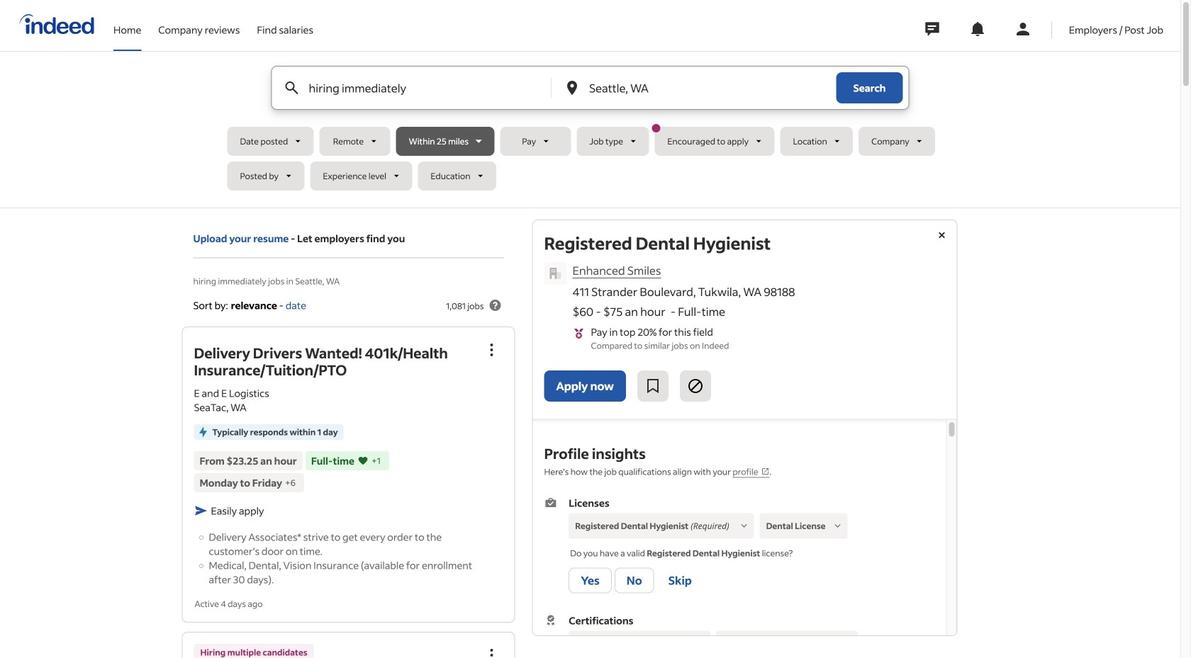 Task type: describe. For each thing, give the bounding box(es) containing it.
job actions for preschool aides/preschool teacher - seattle is collapsed image
[[483, 647, 500, 659]]

search: Job title, keywords, or company text field
[[306, 67, 528, 109]]

certifications aed certification missing qualification image
[[717, 632, 852, 651]]

licenses group
[[544, 496, 935, 597]]

close job details image
[[934, 227, 951, 244]]

certifications cpr certification missing qualification image
[[570, 632, 704, 651]]

2 missing qualification image from the left
[[831, 520, 844, 533]]

Edit location text field
[[586, 67, 808, 109]]

save this job image
[[644, 378, 662, 395]]

job actions for delivery drivers wanted! 401k/health insurance/tuition/pto is collapsed image
[[483, 342, 500, 359]]



Task type: locate. For each thing, give the bounding box(es) containing it.
1 missing qualification image from the left
[[738, 520, 751, 533]]

certifications group
[[544, 614, 935, 659]]

missing qualification image
[[738, 520, 751, 533], [831, 520, 844, 533]]

help icon image
[[487, 297, 504, 314]]

profile (opens in a new window) image
[[761, 468, 770, 476]]

notifications unread count 0 image
[[969, 21, 986, 38]]

messages unread count 0 image
[[923, 15, 942, 43]]

None search field
[[227, 66, 953, 196]]

1 horizontal spatial missing qualification image
[[831, 520, 844, 533]]

0 horizontal spatial missing qualification image
[[738, 520, 751, 533]]

matches your preference image
[[357, 454, 369, 468]]

not interested image
[[687, 378, 704, 395]]



Task type: vqa. For each thing, say whether or not it's contained in the screenshot.
Edit location text field
yes



